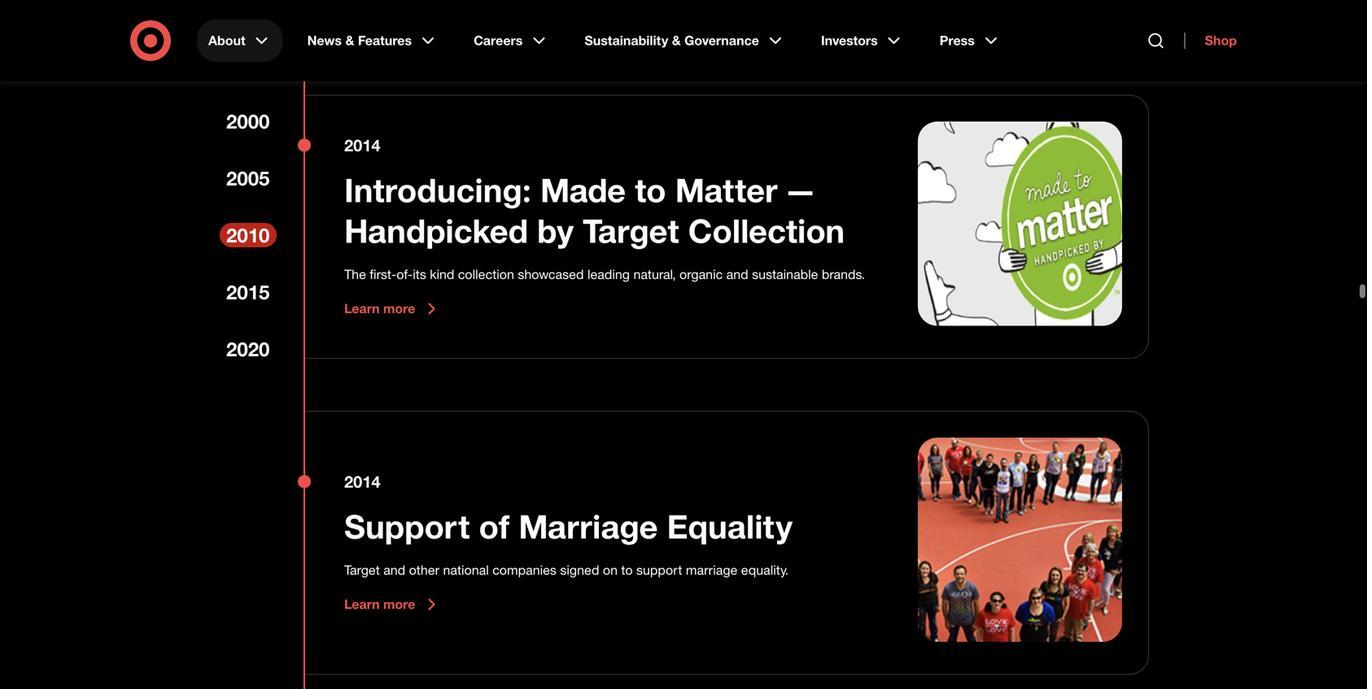 Task type: describe. For each thing, give the bounding box(es) containing it.
on
[[603, 563, 618, 578]]

other
[[409, 563, 440, 578]]

news
[[307, 33, 342, 48]]

2020 link
[[220, 337, 277, 361]]

target and other national companies signed on to support marriage equality.
[[344, 563, 792, 578]]

0 vertical spatial and
[[727, 267, 749, 283]]

by
[[537, 211, 574, 251]]

support of marriage equality
[[344, 507, 793, 547]]

& for governance
[[672, 33, 681, 48]]

equality
[[667, 507, 793, 547]]

brands.
[[822, 267, 865, 283]]

governance
[[685, 33, 759, 48]]

sustainability & governance link
[[573, 20, 797, 62]]

learn more for support of marriage equality
[[344, 597, 415, 613]]

marriage
[[686, 563, 738, 578]]

its
[[413, 267, 426, 283]]

features
[[358, 33, 412, 48]]

sustainability & governance
[[585, 33, 759, 48]]

2010
[[226, 223, 270, 247]]

2020
[[226, 337, 270, 361]]

0 horizontal spatial target
[[344, 563, 380, 578]]

2000
[[226, 109, 270, 133]]

sustainability
[[585, 33, 668, 48]]

shop
[[1205, 33, 1237, 48]]

2015 link
[[220, 280, 277, 304]]

support
[[344, 507, 470, 547]]

marriage
[[519, 507, 658, 547]]

handpicked
[[344, 211, 528, 251]]

2005
[[226, 166, 270, 190]]

press
[[940, 33, 975, 48]]

the first-of-its kind collection showcased leading natural, organic and sustainable brands.
[[344, 267, 865, 283]]

2014 for support of marriage equality
[[344, 472, 380, 492]]

of
[[479, 507, 510, 547]]

collection
[[688, 211, 845, 251]]

investors
[[821, 33, 878, 48]]

made
[[540, 170, 626, 210]]

1 vertical spatial and
[[384, 563, 405, 578]]

introducing: made to matter — handpicked by target collection button
[[344, 170, 879, 251]]

organic
[[680, 267, 723, 283]]

first-
[[370, 267, 397, 283]]

learn more for introducing: made to matter — handpicked by target collection
[[344, 301, 415, 317]]

careers
[[474, 33, 523, 48]]

the
[[344, 267, 366, 283]]

support of marriage equality button
[[344, 506, 793, 547]]

learn for support of marriage equality
[[344, 597, 380, 613]]

introducing: made to matter — handpicked by target collection
[[344, 170, 845, 251]]

investors link
[[810, 20, 915, 62]]



Task type: locate. For each thing, give the bounding box(es) containing it.
learn more button for support of marriage equality
[[344, 595, 441, 615]]

a group of people running on a track image
[[918, 438, 1122, 642]]

2015
[[226, 280, 270, 304]]

0 vertical spatial learn more button
[[344, 299, 441, 319]]

1 horizontal spatial &
[[672, 33, 681, 48]]

0 vertical spatial learn more
[[344, 301, 415, 317]]

to inside introducing: made to matter — handpicked by target collection
[[635, 170, 666, 210]]

learn
[[344, 301, 380, 317], [344, 597, 380, 613]]

careers link
[[462, 20, 560, 62]]

1 learn more button from the top
[[344, 299, 441, 319]]

0 vertical spatial learn
[[344, 301, 380, 317]]

press link
[[928, 20, 1012, 62]]

to right on
[[621, 563, 633, 578]]

0 horizontal spatial to
[[621, 563, 633, 578]]

showcased
[[518, 267, 584, 283]]

1 horizontal spatial target
[[583, 211, 679, 251]]

equality.
[[741, 563, 789, 578]]

signed
[[560, 563, 599, 578]]

matter
[[675, 170, 778, 210]]

—
[[787, 170, 814, 210]]

1 learn from the top
[[344, 301, 380, 317]]

0 vertical spatial more
[[383, 301, 415, 317]]

2 learn more button from the top
[[344, 595, 441, 615]]

2005 link
[[220, 166, 277, 190]]

support
[[636, 563, 682, 578]]

1 vertical spatial learn more button
[[344, 595, 441, 615]]

learn more down first-
[[344, 301, 415, 317]]

leading
[[588, 267, 630, 283]]

learn more
[[344, 301, 415, 317], [344, 597, 415, 613]]

1 vertical spatial more
[[383, 597, 415, 613]]

to
[[635, 170, 666, 210], [621, 563, 633, 578]]

1 vertical spatial learn
[[344, 597, 380, 613]]

sustainable
[[752, 267, 818, 283]]

more
[[383, 301, 415, 317], [383, 597, 415, 613]]

2 & from the left
[[672, 33, 681, 48]]

natural,
[[634, 267, 676, 283]]

0 horizontal spatial and
[[384, 563, 405, 578]]

companies
[[493, 563, 557, 578]]

0 vertical spatial target
[[583, 211, 679, 251]]

2 more from the top
[[383, 597, 415, 613]]

0 horizontal spatial &
[[345, 33, 354, 48]]

and left other
[[384, 563, 405, 578]]

2000 link
[[220, 109, 277, 133]]

1 more from the top
[[383, 301, 415, 317]]

1 horizontal spatial and
[[727, 267, 749, 283]]

learn more button down first-
[[344, 299, 441, 319]]

1 vertical spatial learn more
[[344, 597, 415, 613]]

news & features link
[[296, 20, 449, 62]]

more for support of marriage equality
[[383, 597, 415, 613]]

& left governance
[[672, 33, 681, 48]]

1 vertical spatial 2014
[[344, 472, 380, 492]]

more down other
[[383, 597, 415, 613]]

and
[[727, 267, 749, 283], [384, 563, 405, 578]]

collection
[[458, 267, 514, 283]]

2 learn more from the top
[[344, 597, 415, 613]]

& for features
[[345, 33, 354, 48]]

national
[[443, 563, 489, 578]]

0 vertical spatial to
[[635, 170, 666, 210]]

2 learn from the top
[[344, 597, 380, 613]]

target up leading
[[583, 211, 679, 251]]

target left other
[[344, 563, 380, 578]]

target
[[583, 211, 679, 251], [344, 563, 380, 578]]

target inside introducing: made to matter — handpicked by target collection
[[583, 211, 679, 251]]

1 2014 from the top
[[344, 136, 380, 155]]

about link
[[197, 20, 283, 62]]

1 horizontal spatial to
[[635, 170, 666, 210]]

more down of-
[[383, 301, 415, 317]]

1 & from the left
[[345, 33, 354, 48]]

learn more button down other
[[344, 595, 441, 615]]

of-
[[397, 267, 413, 283]]

1 learn more from the top
[[344, 301, 415, 317]]

2 2014 from the top
[[344, 472, 380, 492]]

1 vertical spatial target
[[344, 563, 380, 578]]

2014
[[344, 136, 380, 155], [344, 472, 380, 492]]

learn more down other
[[344, 597, 415, 613]]

more for introducing: made to matter — handpicked by target collection
[[383, 301, 415, 317]]

1 vertical spatial to
[[621, 563, 633, 578]]

kind
[[430, 267, 454, 283]]

2014 for introducing: made to matter — handpicked by target collection
[[344, 136, 380, 155]]

learn more button for introducing: made to matter — handpicked by target collection
[[344, 299, 441, 319]]

shop link
[[1185, 33, 1237, 49]]

learn for introducing: made to matter — handpicked by target collection
[[344, 301, 380, 317]]

about
[[208, 33, 246, 48]]

learn more button
[[344, 299, 441, 319], [344, 595, 441, 615]]

news & features
[[307, 33, 412, 48]]

&
[[345, 33, 354, 48], [672, 33, 681, 48]]

to right the made on the top left of the page
[[635, 170, 666, 210]]

2010 link
[[220, 223, 277, 247]]

0 vertical spatial 2014
[[344, 136, 380, 155]]

and right organic
[[727, 267, 749, 283]]

introducing:
[[344, 170, 531, 210]]

& right news
[[345, 33, 354, 48]]



Task type: vqa. For each thing, say whether or not it's contained in the screenshot.
topmost Learn more button
yes



